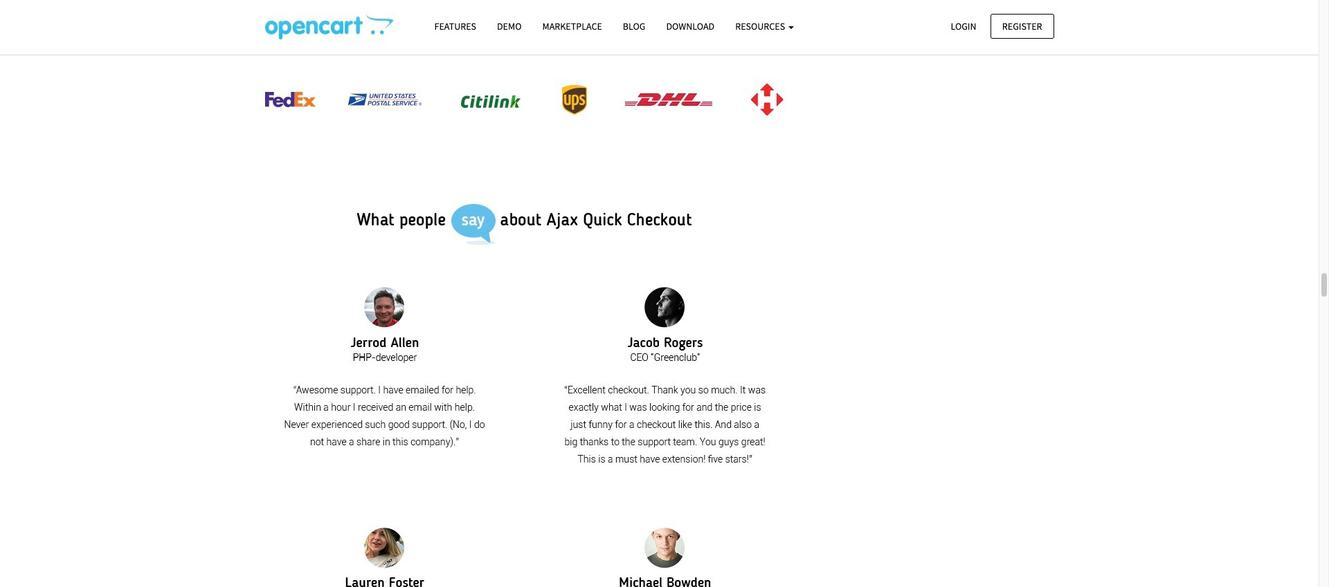 Task type: locate. For each thing, give the bounding box(es) containing it.
opencart - ajax quick checkout pro (one page checkout, fast checkout) image
[[265, 15, 393, 39]]



Task type: vqa. For each thing, say whether or not it's contained in the screenshot.
OpenCart - AJAX Quick Checkout PRO (One Page Checkout, Fast Checkout) image on the left top of page
yes



